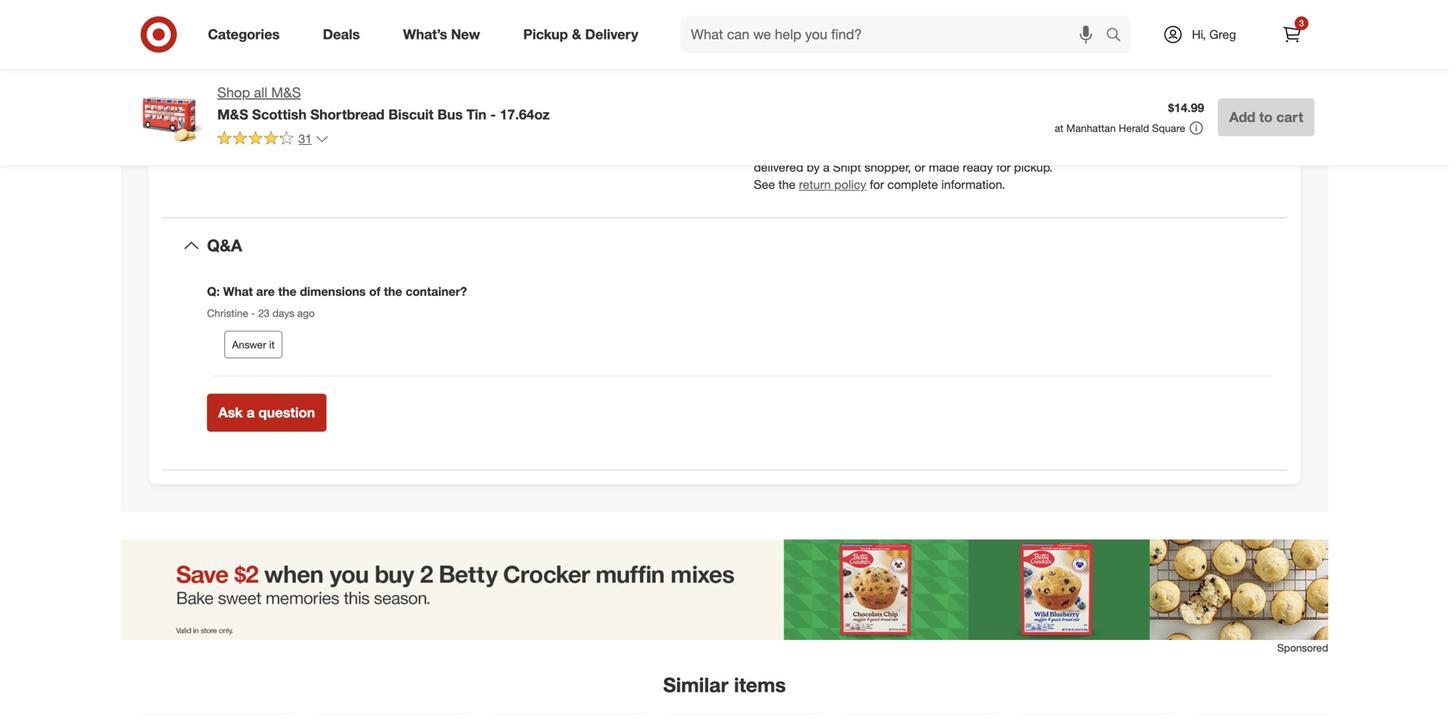 Task type: vqa. For each thing, say whether or not it's contained in the screenshot.
Registry
no



Task type: describe. For each thing, give the bounding box(es) containing it.
1 vertical spatial or
[[915, 160, 926, 175]]

at manhattan herald square
[[1055, 122, 1186, 135]]

what's new
[[403, 26, 480, 43]]

made
[[929, 160, 960, 175]]

scottish
[[252, 106, 307, 123]]

similar items region
[[121, 540, 1329, 715]]

are
[[256, 284, 275, 299]]

all
[[254, 84, 268, 101]]

height
[[652, 125, 685, 140]]

q: what are the dimensions of the container? christine - 23 days ago
[[207, 284, 467, 320]]

return
[[799, 177, 831, 192]]

search
[[1098, 28, 1140, 44]]

2 inches from the left
[[505, 125, 540, 140]]

was
[[1056, 142, 1077, 158]]

23
[[258, 307, 270, 320]]

target.com.
[[1014, 125, 1076, 140]]

complete
[[888, 177, 938, 192]]

1 inches from the left
[[386, 125, 422, 140]]

add to cart
[[1230, 109, 1304, 126]]

q&a button
[[162, 218, 1287, 273]]

herald
[[1119, 122, 1150, 135]]

shipt
[[833, 160, 861, 175]]

pickup
[[523, 26, 568, 43]]

in
[[1141, 142, 1151, 158]]

1 horizontal spatial or
[[1000, 125, 1011, 140]]

pickup & delivery link
[[509, 16, 660, 53]]

shipping for shipping details estimated ship dimensions: 3.82 inches length x 10.24 inches width x 5.94 inches height estimated ship weight:
[[207, 100, 265, 117]]

return policy link
[[799, 177, 867, 192]]

by
[[807, 160, 820, 175]]

categories
[[208, 26, 280, 43]]

answer it button
[[224, 331, 283, 359]]

weight:
[[291, 142, 330, 158]]

pickup & delivery
[[523, 26, 638, 43]]

0 vertical spatial be
[[830, 125, 844, 140]]

purchased
[[1081, 142, 1138, 158]]

90
[[939, 142, 952, 158]]

1 this from the top
[[754, 125, 776, 140]]

$14.99
[[1168, 100, 1205, 115]]

question
[[258, 404, 315, 421]]

0 vertical spatial m&s
[[271, 84, 301, 101]]

ago
[[297, 307, 315, 320]]

shortbread
[[311, 106, 385, 123]]

shipping & returns
[[207, 55, 358, 75]]

deals link
[[308, 16, 382, 53]]

new
[[451, 26, 480, 43]]

a inside ask a question button
[[247, 404, 255, 421]]

of inside q: what are the dimensions of the container? christine - 23 days ago
[[369, 284, 381, 299]]

width
[[544, 125, 573, 140]]

ask a question
[[218, 404, 315, 421]]

add to cart button
[[1218, 98, 1315, 136]]

& for shipping
[[280, 55, 291, 75]]

shipping for shipping & returns
[[207, 55, 275, 75]]

delivery
[[585, 26, 638, 43]]

to inside button
[[1260, 109, 1273, 126]]

ask a question button
[[207, 394, 326, 432]]

returns
[[296, 55, 358, 75]]

this item can be returned to any target store or target.com. this item must be returned within 90 days of the date it was purchased in store, shipped, delivered by a shipt shopper, or made ready for pickup. see the return policy for complete information.
[[754, 125, 1234, 192]]

1 vertical spatial returned
[[854, 142, 900, 158]]

what's
[[403, 26, 447, 43]]

store,
[[1154, 142, 1184, 158]]

information.
[[942, 177, 1005, 192]]

3 link
[[1273, 16, 1311, 53]]

days inside this item can be returned to any target store or target.com. this item must be returned within 90 days of the date it was purchased in store, shipped, delivered by a shipt shopper, or made ready for pickup. see the return policy for complete information.
[[955, 142, 981, 158]]

3.82
[[359, 125, 383, 140]]

2 ship from the top
[[265, 142, 287, 158]]

details
[[268, 100, 312, 117]]

shop
[[217, 84, 250, 101]]

length
[[425, 125, 459, 140]]

ask
[[218, 404, 243, 421]]

answer it
[[232, 338, 275, 351]]

items
[[734, 673, 786, 697]]

& for pickup
[[572, 26, 581, 43]]

What can we help you find? suggestions appear below search field
[[681, 16, 1110, 53]]

q:
[[207, 284, 220, 299]]

bus
[[438, 106, 463, 123]]

1 vertical spatial be
[[837, 142, 851, 158]]

to inside this item can be returned to any target store or target.com. this item must be returned within 90 days of the date it was purchased in store, shipped, delivered by a shipt shopper, or made ready for pickup. see the return policy for complete information.
[[896, 125, 907, 140]]

1 ship from the top
[[265, 125, 287, 140]]

days inside q: what are the dimensions of the container? christine - 23 days ago
[[273, 307, 294, 320]]

categories link
[[193, 16, 301, 53]]

31 link
[[217, 130, 329, 150]]

target
[[933, 125, 966, 140]]

answer
[[232, 338, 266, 351]]

container?
[[406, 284, 467, 299]]

within
[[903, 142, 935, 158]]



Task type: locate. For each thing, give the bounding box(es) containing it.
1 estimated from the top
[[207, 125, 261, 140]]

square
[[1152, 122, 1186, 135]]

1 vertical spatial of
[[369, 284, 381, 299]]

it left was
[[1046, 142, 1052, 158]]

cart
[[1277, 109, 1304, 126]]

2 shipping from the top
[[207, 100, 265, 117]]

the left container?
[[384, 284, 402, 299]]

- right tin
[[490, 106, 496, 123]]

0 vertical spatial &
[[572, 26, 581, 43]]

inches
[[386, 125, 422, 140], [505, 125, 540, 140], [613, 125, 648, 140]]

it inside the answer it button
[[269, 338, 275, 351]]

- for tin
[[490, 106, 496, 123]]

1 horizontal spatial a
[[823, 160, 830, 175]]

17.64oz
[[500, 106, 550, 123]]

manhattan
[[1067, 122, 1116, 135]]

can
[[807, 125, 826, 140]]

0 vertical spatial days
[[955, 142, 981, 158]]

ship down scottish
[[265, 125, 287, 140]]

1 vertical spatial item
[[780, 142, 803, 158]]

2 horizontal spatial inches
[[613, 125, 648, 140]]

must
[[807, 142, 834, 158]]

the down the delivered
[[779, 177, 796, 192]]

a right by
[[823, 160, 830, 175]]

0 vertical spatial or
[[1000, 125, 1011, 140]]

item
[[780, 125, 803, 140], [780, 142, 803, 158]]

shopper,
[[865, 160, 911, 175]]

- inside q: what are the dimensions of the container? christine - 23 days ago
[[251, 307, 255, 320]]

1 vertical spatial -
[[251, 307, 255, 320]]

or
[[1000, 125, 1011, 140], [915, 160, 926, 175]]

m&s down shop
[[217, 106, 248, 123]]

ship left 31
[[265, 142, 287, 158]]

1 vertical spatial &
[[280, 55, 291, 75]]

0 horizontal spatial to
[[896, 125, 907, 140]]

for down shopper,
[[870, 177, 884, 192]]

shipping up shop
[[207, 55, 275, 75]]

1 vertical spatial this
[[754, 142, 776, 158]]

1 horizontal spatial inches
[[505, 125, 540, 140]]

ready
[[963, 160, 993, 175]]

0 horizontal spatial -
[[251, 307, 255, 320]]

pickup.
[[1014, 160, 1053, 175]]

tin
[[467, 106, 487, 123]]

what's new link
[[388, 16, 502, 53]]

3 inches from the left
[[613, 125, 648, 140]]

add
[[1230, 109, 1256, 126]]

days up the ready
[[955, 142, 981, 158]]

a inside this item can be returned to any target store or target.com. this item must be returned within 90 days of the date it was purchased in store, shipped, delivered by a shipt shopper, or made ready for pickup. see the return policy for complete information.
[[823, 160, 830, 175]]

&
[[572, 26, 581, 43], [280, 55, 291, 75]]

0 vertical spatial it
[[1046, 142, 1052, 158]]

0 horizontal spatial for
[[870, 177, 884, 192]]

see
[[754, 177, 775, 192]]

policy
[[835, 177, 867, 192]]

- for christine
[[251, 307, 255, 320]]

x left '10.24'
[[462, 125, 468, 140]]

0 horizontal spatial or
[[915, 160, 926, 175]]

to right add
[[1260, 109, 1273, 126]]

inches down the 17.64oz
[[505, 125, 540, 140]]

inches right 5.94
[[613, 125, 648, 140]]

a right ask
[[247, 404, 255, 421]]

0 vertical spatial for
[[997, 160, 1011, 175]]

the left date
[[998, 142, 1015, 158]]

christine
[[207, 307, 248, 320]]

shop all m&s m&s scottish shortbread biscuit bus tin - 17.64oz
[[217, 84, 550, 123]]

the
[[998, 142, 1015, 158], [779, 177, 796, 192], [278, 284, 297, 299], [384, 284, 402, 299]]

be
[[830, 125, 844, 140], [837, 142, 851, 158]]

0 horizontal spatial inches
[[386, 125, 422, 140]]

for
[[997, 160, 1011, 175], [870, 177, 884, 192]]

be right can
[[830, 125, 844, 140]]

shipping details estimated ship dimensions: 3.82 inches length x 10.24 inches width x 5.94 inches height estimated ship weight:
[[207, 100, 685, 158]]

& right pickup
[[572, 26, 581, 43]]

5.94
[[586, 125, 610, 140]]

hi, greg
[[1192, 27, 1236, 42]]

1 horizontal spatial to
[[1260, 109, 1273, 126]]

of inside this item can be returned to any target store or target.com. this item must be returned within 90 days of the date it was purchased in store, shipped, delivered by a shipt shopper, or made ready for pickup. see the return policy for complete information.
[[984, 142, 995, 158]]

1 horizontal spatial of
[[984, 142, 995, 158]]

of
[[984, 142, 995, 158], [369, 284, 381, 299]]

dimensions
[[300, 284, 366, 299]]

1 horizontal spatial for
[[997, 160, 1011, 175]]

it
[[1046, 142, 1052, 158], [269, 338, 275, 351]]

2 item from the top
[[780, 142, 803, 158]]

shipping
[[207, 55, 275, 75], [207, 100, 265, 117]]

0 horizontal spatial of
[[369, 284, 381, 299]]

shipping up 31 'link'
[[207, 100, 265, 117]]

it right answer
[[269, 338, 275, 351]]

1 x from the left
[[462, 125, 468, 140]]

1 horizontal spatial &
[[572, 26, 581, 43]]

be up shipt
[[837, 142, 851, 158]]

store
[[969, 125, 996, 140]]

dimensions:
[[291, 125, 356, 140]]

1 shipping from the top
[[207, 55, 275, 75]]

what
[[223, 284, 253, 299]]

& inside dropdown button
[[280, 55, 291, 75]]

for right the ready
[[997, 160, 1011, 175]]

shipping inside shipping details estimated ship dimensions: 3.82 inches length x 10.24 inches width x 5.94 inches height estimated ship weight:
[[207, 100, 265, 117]]

0 vertical spatial returned
[[847, 125, 893, 140]]

shipping & returns button
[[162, 38, 1287, 93]]

inches down "biscuit"
[[386, 125, 422, 140]]

2 x from the left
[[577, 125, 583, 140]]

0 horizontal spatial days
[[273, 307, 294, 320]]

search button
[[1098, 16, 1140, 57]]

or down within
[[915, 160, 926, 175]]

any
[[910, 125, 929, 140]]

the right are
[[278, 284, 297, 299]]

sponsored
[[1278, 642, 1329, 655]]

days right 23
[[273, 307, 294, 320]]

0 vertical spatial estimated
[[207, 125, 261, 140]]

item left can
[[780, 125, 803, 140]]

m&s up scottish
[[271, 84, 301, 101]]

similar items
[[663, 673, 786, 697]]

delivered
[[754, 160, 804, 175]]

1 horizontal spatial days
[[955, 142, 981, 158]]

advertisement region
[[121, 540, 1329, 641]]

greg
[[1210, 27, 1236, 42]]

1 horizontal spatial m&s
[[271, 84, 301, 101]]

1 item from the top
[[780, 125, 803, 140]]

1 vertical spatial estimated
[[207, 142, 261, 158]]

0 horizontal spatial m&s
[[217, 106, 248, 123]]

hi,
[[1192, 27, 1206, 42]]

x left 5.94
[[577, 125, 583, 140]]

0 horizontal spatial it
[[269, 338, 275, 351]]

shipped,
[[1187, 142, 1234, 158]]

1 horizontal spatial x
[[577, 125, 583, 140]]

shipping inside shipping & returns dropdown button
[[207, 55, 275, 75]]

- left 23
[[251, 307, 255, 320]]

0 horizontal spatial a
[[247, 404, 255, 421]]

m&s
[[271, 84, 301, 101], [217, 106, 248, 123]]

item up the delivered
[[780, 142, 803, 158]]

2 estimated from the top
[[207, 142, 261, 158]]

a
[[823, 160, 830, 175], [247, 404, 255, 421]]

ship
[[265, 125, 287, 140], [265, 142, 287, 158]]

0 vertical spatial of
[[984, 142, 995, 158]]

of right dimensions at the top of the page
[[369, 284, 381, 299]]

& left "returns"
[[280, 55, 291, 75]]

q&a
[[207, 236, 242, 256]]

3
[[1300, 18, 1304, 28]]

0 vertical spatial this
[[754, 125, 776, 140]]

0 vertical spatial ship
[[265, 125, 287, 140]]

1 vertical spatial shipping
[[207, 100, 265, 117]]

image of m&s scottish shortbread biscuit bus tin - 17.64oz image
[[135, 83, 204, 152]]

0 horizontal spatial x
[[462, 125, 468, 140]]

deals
[[323, 26, 360, 43]]

1 vertical spatial ship
[[265, 142, 287, 158]]

this
[[754, 125, 776, 140], [754, 142, 776, 158]]

0 vertical spatial item
[[780, 125, 803, 140]]

1 horizontal spatial it
[[1046, 142, 1052, 158]]

at
[[1055, 122, 1064, 135]]

- inside shop all m&s m&s scottish shortbread biscuit bus tin - 17.64oz
[[490, 106, 496, 123]]

31
[[299, 131, 312, 146]]

1 vertical spatial m&s
[[217, 106, 248, 123]]

-
[[490, 106, 496, 123], [251, 307, 255, 320]]

to
[[1260, 109, 1273, 126], [896, 125, 907, 140]]

1 vertical spatial it
[[269, 338, 275, 351]]

it inside this item can be returned to any target store or target.com. this item must be returned within 90 days of the date it was purchased in store, shipped, delivered by a shipt shopper, or made ready for pickup. see the return policy for complete information.
[[1046, 142, 1052, 158]]

2 this from the top
[[754, 142, 776, 158]]

1 horizontal spatial -
[[490, 106, 496, 123]]

similar
[[663, 673, 729, 697]]

biscuit
[[388, 106, 434, 123]]

of down store
[[984, 142, 995, 158]]

to left any on the top right of page
[[896, 125, 907, 140]]

days
[[955, 142, 981, 158], [273, 307, 294, 320]]

0 vertical spatial -
[[490, 106, 496, 123]]

or right store
[[1000, 125, 1011, 140]]

0 horizontal spatial &
[[280, 55, 291, 75]]

x
[[462, 125, 468, 140], [577, 125, 583, 140]]

1 vertical spatial days
[[273, 307, 294, 320]]

date
[[1019, 142, 1043, 158]]

1 vertical spatial a
[[247, 404, 255, 421]]

0 vertical spatial a
[[823, 160, 830, 175]]

1 vertical spatial for
[[870, 177, 884, 192]]

0 vertical spatial shipping
[[207, 55, 275, 75]]



